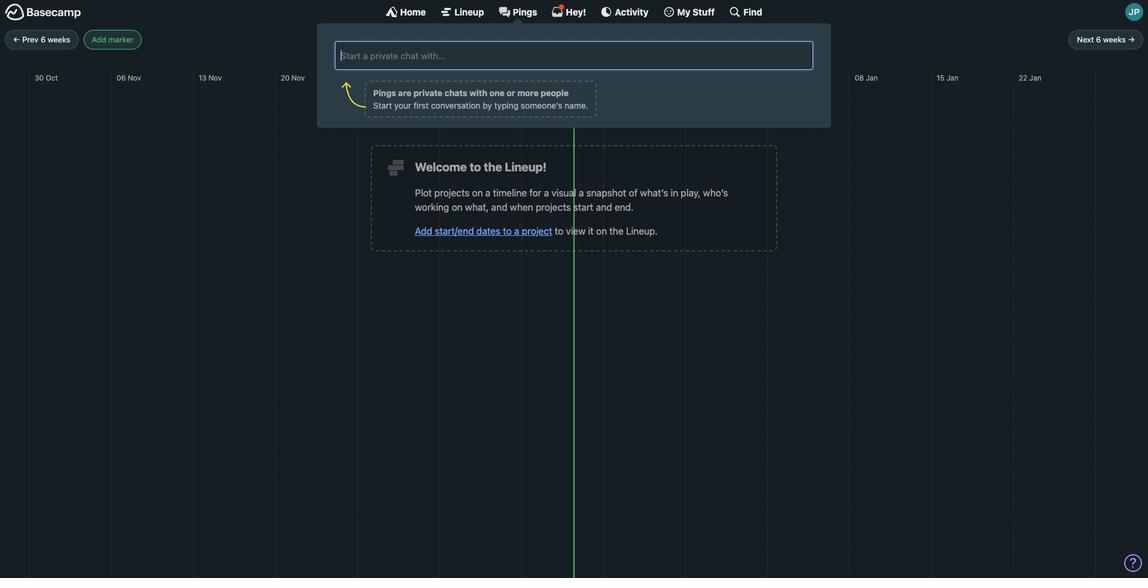 Task type: vqa. For each thing, say whether or not it's contained in the screenshot.
Keyboard shortcut: ⌘ + / icon
no



Task type: locate. For each thing, give the bounding box(es) containing it.
dec right 18
[[619, 73, 632, 82]]

by
[[483, 100, 492, 110]]

0 horizontal spatial to
[[470, 160, 481, 174]]

plot
[[415, 187, 432, 198]]

my
[[677, 6, 691, 17]]

my stuff
[[677, 6, 715, 17]]

4 jan from the left
[[1030, 73, 1042, 82]]

nov right the 20
[[292, 73, 305, 82]]

08 jan
[[855, 73, 878, 82]]

0 horizontal spatial on
[[452, 202, 463, 213]]

conversation
[[431, 100, 480, 110]]

on right it
[[596, 226, 607, 237]]

the down end. at the top of the page
[[610, 226, 624, 237]]

1 horizontal spatial weeks
[[1103, 34, 1126, 44]]

1 horizontal spatial pings
[[513, 6, 537, 17]]

4 nov from the left
[[373, 73, 386, 82]]

add for add start/end dates to a project to view it on the lineup.
[[415, 226, 432, 237]]

nov for 13 nov
[[209, 73, 222, 82]]

dec right 25
[[702, 73, 715, 82]]

1 horizontal spatial on
[[472, 187, 483, 198]]

dec for 25 dec
[[702, 73, 715, 82]]

2 horizontal spatial on
[[596, 226, 607, 237]]

project
[[522, 226, 552, 237]]

a
[[485, 187, 491, 198], [544, 187, 549, 198], [579, 187, 584, 198], [514, 226, 519, 237]]

→
[[1128, 34, 1135, 44]]

find button
[[729, 6, 762, 18]]

projects down visual
[[536, 202, 571, 213]]

2 and from the left
[[596, 202, 612, 213]]

on up what,
[[472, 187, 483, 198]]

1 horizontal spatial projects
[[536, 202, 571, 213]]

0 horizontal spatial pings
[[373, 88, 396, 98]]

in
[[671, 187, 678, 198]]

dec right 11
[[535, 73, 549, 82]]

jan for 22 jan
[[1030, 73, 1042, 82]]

to left view
[[555, 226, 564, 237]]

projects up working
[[434, 187, 470, 198]]

4 dec from the left
[[702, 73, 715, 82]]

with
[[469, 88, 487, 98]]

01
[[773, 73, 781, 82]]

2 jan from the left
[[866, 73, 878, 82]]

1 vertical spatial on
[[452, 202, 463, 213]]

add down working
[[415, 226, 432, 237]]

view
[[566, 226, 586, 237]]

jan right 22
[[1030, 73, 1042, 82]]

hey!
[[566, 6, 586, 17]]

james peterson image
[[1125, 3, 1143, 21]]

activity
[[615, 6, 649, 17]]

1 horizontal spatial 6
[[1096, 34, 1101, 44]]

nov for 06 nov
[[128, 73, 141, 82]]

0 horizontal spatial the
[[484, 160, 502, 174]]

0 horizontal spatial add
[[92, 34, 106, 44]]

your
[[394, 100, 411, 110]]

0 horizontal spatial projects
[[434, 187, 470, 198]]

play,
[[681, 187, 701, 198]]

snapshot
[[586, 187, 626, 198]]

1 nov from the left
[[128, 73, 141, 82]]

1 jan from the left
[[783, 73, 795, 82]]

30 oct
[[35, 73, 58, 82]]

timeline
[[493, 187, 527, 198]]

0 horizontal spatial 6
[[41, 34, 46, 44]]

to
[[470, 160, 481, 174], [503, 226, 512, 237], [555, 226, 564, 237]]

6
[[41, 34, 46, 44], [1096, 34, 1101, 44]]

the
[[484, 160, 502, 174], [610, 226, 624, 237]]

0 vertical spatial add
[[92, 34, 106, 44]]

dec right "04"
[[456, 73, 469, 82]]

2 nov from the left
[[209, 73, 222, 82]]

pings for pings
[[513, 6, 537, 17]]

jan right 15
[[947, 73, 959, 82]]

weeks
[[48, 34, 70, 44], [1103, 34, 1126, 44]]

3 dec from the left
[[619, 73, 632, 82]]

3 jan from the left
[[947, 73, 959, 82]]

pings
[[513, 6, 537, 17], [373, 88, 396, 98]]

people
[[541, 88, 569, 98]]

and
[[491, 202, 507, 213], [596, 202, 612, 213]]

nov right 27
[[373, 73, 386, 82]]

25 dec
[[691, 73, 715, 82]]

start
[[573, 202, 593, 213]]

weeks right prev on the left of page
[[48, 34, 70, 44]]

add start/end dates to a project link
[[415, 226, 552, 237]]

0 vertical spatial on
[[472, 187, 483, 198]]

1 vertical spatial the
[[610, 226, 624, 237]]

2 dec from the left
[[535, 73, 549, 82]]

pings up start
[[373, 88, 396, 98]]

main element
[[0, 0, 1148, 128]]

3 nov from the left
[[292, 73, 305, 82]]

to right dates
[[503, 226, 512, 237]]

nov for 20 nov
[[292, 73, 305, 82]]

add left marker
[[92, 34, 106, 44]]

6 right prev on the left of page
[[41, 34, 46, 44]]

pings inside pings are private chats with one or more people start your first conversation by typing someone's name.
[[373, 88, 396, 98]]

06
[[117, 73, 126, 82]]

30
[[35, 73, 44, 82]]

add marker
[[92, 34, 134, 44]]

1 vertical spatial add
[[415, 226, 432, 237]]

0 vertical spatial projects
[[434, 187, 470, 198]]

22
[[1019, 73, 1028, 82]]

1 horizontal spatial the
[[610, 226, 624, 237]]

1 horizontal spatial add
[[415, 226, 432, 237]]

end.
[[615, 202, 634, 213]]

and down timeline
[[491, 202, 507, 213]]

of
[[629, 187, 638, 198]]

25
[[691, 73, 700, 82]]

27
[[363, 73, 371, 82]]

15 jan
[[937, 73, 959, 82]]

jan right 01
[[783, 73, 795, 82]]

and down snapshot
[[596, 202, 612, 213]]

jan right 08
[[866, 73, 878, 82]]

2 vertical spatial on
[[596, 226, 607, 237]]

0 horizontal spatial and
[[491, 202, 507, 213]]

projects
[[434, 187, 470, 198], [536, 202, 571, 213]]

04
[[445, 73, 454, 82]]

pings up the today
[[513, 6, 537, 17]]

6 right next
[[1096, 34, 1101, 44]]

to right welcome
[[470, 160, 481, 174]]

pings inside dropdown button
[[513, 6, 537, 17]]

1 dec from the left
[[456, 73, 469, 82]]

0 vertical spatial pings
[[513, 6, 537, 17]]

11
[[527, 73, 533, 82]]

0 vertical spatial the
[[484, 160, 502, 174]]

the up timeline
[[484, 160, 502, 174]]

activity link
[[601, 6, 649, 18]]

weeks left →
[[1103, 34, 1126, 44]]

27 nov
[[363, 73, 386, 82]]

on
[[472, 187, 483, 198], [452, 202, 463, 213], [596, 226, 607, 237]]

← prev 6 weeks
[[13, 34, 70, 44]]

nov right "06"
[[128, 73, 141, 82]]

nov right 13
[[209, 73, 222, 82]]

pings button
[[498, 6, 537, 18]]

who's
[[703, 187, 728, 198]]

1 weeks from the left
[[48, 34, 70, 44]]

08
[[855, 73, 864, 82]]

are
[[398, 88, 411, 98]]

dec
[[456, 73, 469, 82], [535, 73, 549, 82], [619, 73, 632, 82], [702, 73, 715, 82]]

0 horizontal spatial weeks
[[48, 34, 70, 44]]

1 horizontal spatial and
[[596, 202, 612, 213]]

18 dec
[[609, 73, 632, 82]]

jan for 01 jan
[[783, 73, 795, 82]]

jan
[[783, 73, 795, 82], [866, 73, 878, 82], [947, 73, 959, 82], [1030, 73, 1042, 82]]

1 vertical spatial pings
[[373, 88, 396, 98]]

add
[[92, 34, 106, 44], [415, 226, 432, 237]]

on left what,
[[452, 202, 463, 213]]

visual
[[552, 187, 576, 198]]



Task type: describe. For each thing, give the bounding box(es) containing it.
next 6 weeks →
[[1077, 34, 1135, 44]]

home link
[[386, 6, 426, 18]]

typing
[[494, 100, 519, 110]]

dec for 11 dec
[[535, 73, 549, 82]]

first
[[414, 100, 429, 110]]

start/end
[[435, 226, 474, 237]]

next
[[1077, 34, 1094, 44]]

13 nov
[[199, 73, 222, 82]]

or
[[507, 88, 515, 98]]

2 6 from the left
[[1096, 34, 1101, 44]]

13
[[199, 73, 207, 82]]

1 6 from the left
[[41, 34, 46, 44]]

add for add marker
[[92, 34, 106, 44]]

switch accounts image
[[5, 3, 81, 22]]

name.
[[565, 100, 588, 110]]

prev
[[22, 34, 38, 44]]

2 horizontal spatial to
[[555, 226, 564, 237]]

Start a private chat with… text field
[[340, 46, 808, 65]]

home
[[400, 6, 426, 17]]

plot projects on a timeline for a visual a snapshot of what's in play, who's working on what, and when projects start and end.
[[415, 187, 728, 213]]

06 nov
[[117, 73, 141, 82]]

start
[[373, 100, 392, 110]]

welcome to the lineup!
[[415, 160, 547, 174]]

someone's
[[521, 100, 562, 110]]

add start/end dates to a project to view it on the lineup.
[[415, 226, 658, 237]]

lineup
[[455, 6, 484, 17]]

01 jan
[[773, 73, 795, 82]]

more
[[517, 88, 539, 98]]

11 dec
[[527, 73, 549, 82]]

18
[[609, 73, 617, 82]]

04 dec
[[445, 73, 469, 82]]

lineup link
[[440, 6, 484, 18]]

when
[[510, 202, 533, 213]]

dec for 04 dec
[[456, 73, 469, 82]]

1 and from the left
[[491, 202, 507, 213]]

1 vertical spatial projects
[[536, 202, 571, 213]]

15
[[937, 73, 945, 82]]

2 weeks from the left
[[1103, 34, 1126, 44]]

one
[[489, 88, 505, 98]]

oct
[[46, 73, 58, 82]]

22 jan
[[1019, 73, 1042, 82]]

what's
[[640, 187, 668, 198]]

chats
[[445, 88, 467, 98]]

hey! button
[[552, 4, 586, 18]]

a right 'for'
[[544, 187, 549, 198]]

1 horizontal spatial to
[[503, 226, 512, 237]]

nov for 27 nov
[[373, 73, 386, 82]]

welcome
[[415, 160, 467, 174]]

20
[[281, 73, 290, 82]]

lineup.
[[626, 226, 658, 237]]

dates
[[476, 226, 501, 237]]

pings are private chats with one or more people start your first conversation by typing someone's name.
[[373, 88, 588, 110]]

←
[[13, 34, 20, 44]]

a up start
[[579, 187, 584, 198]]

jan for 08 jan
[[866, 73, 878, 82]]

for
[[530, 187, 542, 198]]

stuff
[[693, 6, 715, 17]]

today
[[536, 34, 564, 45]]

working
[[415, 202, 449, 213]]

jan for 15 jan
[[947, 73, 959, 82]]

my stuff button
[[663, 6, 715, 18]]

private
[[414, 88, 443, 98]]

dec for 18 dec
[[619, 73, 632, 82]]

a up what,
[[485, 187, 491, 198]]

pings for pings are private chats with one or more people start your first conversation by typing someone's name.
[[373, 88, 396, 98]]

it
[[588, 226, 594, 237]]

add marker link
[[83, 30, 142, 49]]

lineup!
[[505, 160, 547, 174]]

a left project
[[514, 226, 519, 237]]

what,
[[465, 202, 489, 213]]

20 nov
[[281, 73, 305, 82]]

find
[[744, 6, 762, 17]]

marker
[[108, 34, 134, 44]]



